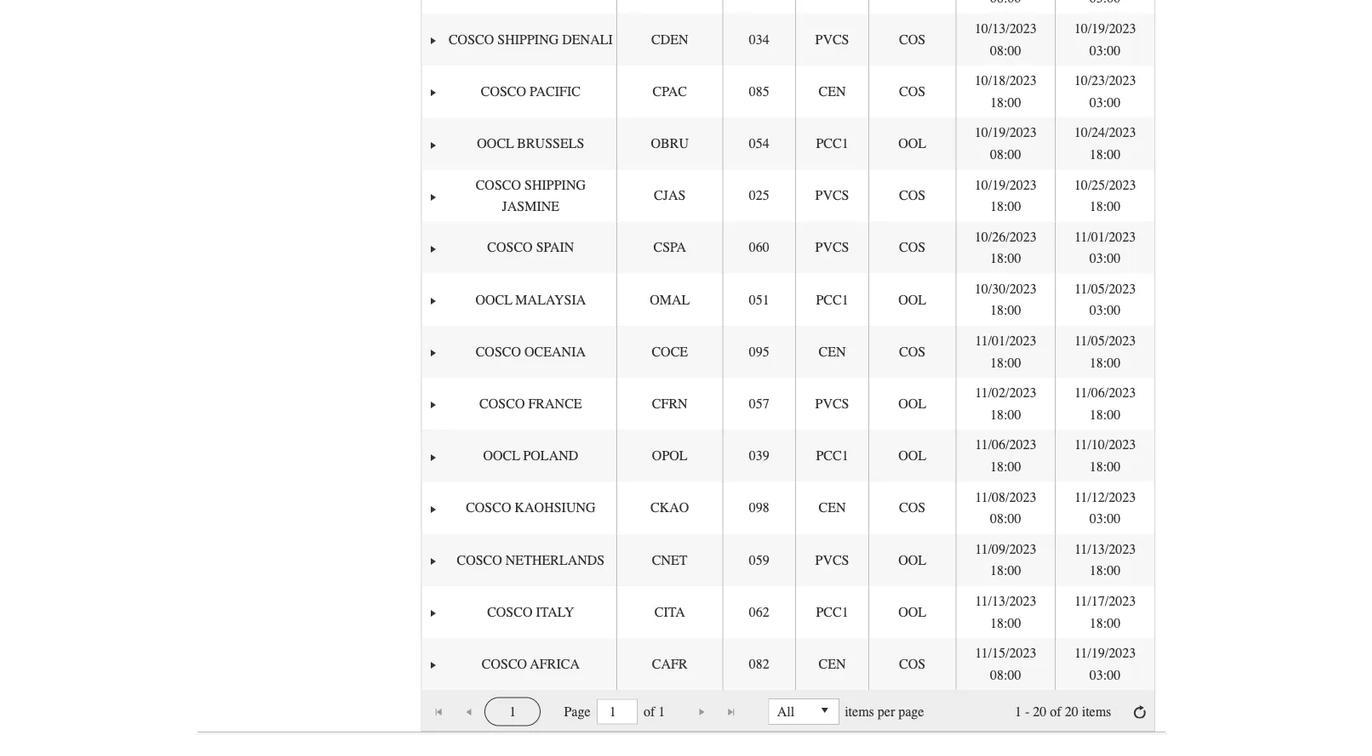 Task type: locate. For each thing, give the bounding box(es) containing it.
5 03:00 from the top
[[1090, 511, 1121, 527]]

3 pvcs from the top
[[815, 240, 850, 256]]

1
[[509, 705, 516, 720], [659, 705, 665, 720], [1015, 705, 1022, 720]]

cnet
[[652, 553, 688, 568]]

18:00 inside 10/24/2023 18:00
[[1090, 147, 1121, 162]]

pvcs for 034
[[815, 31, 850, 47]]

18:00 inside 10/18/2023 18:00
[[991, 95, 1022, 110]]

08:00 inside 11/15/2023 08:00
[[991, 668, 1022, 683]]

cosco inside cell
[[476, 344, 521, 360]]

034 cell
[[722, 13, 796, 65]]

08:00
[[991, 42, 1022, 58], [991, 147, 1022, 162], [991, 511, 1022, 527], [991, 668, 1022, 683]]

2 horizontal spatial 1
[[1015, 705, 1022, 720]]

054
[[749, 136, 770, 151]]

shipping inside cell
[[498, 31, 559, 47]]

2 pcc1 cell from the top
[[796, 274, 869, 326]]

1 ool from the top
[[899, 136, 927, 151]]

cosco left italy in the bottom of the page
[[487, 605, 533, 620]]

2 ool cell from the top
[[869, 274, 956, 326]]

poland
[[523, 448, 579, 464]]

03:00 for 11/19/2023 03:00
[[1090, 668, 1121, 683]]

18:00 inside 11/17/2023 18:00
[[1090, 616, 1121, 631]]

03:00 down 11/12/2023 on the bottom of the page
[[1090, 511, 1121, 527]]

0 vertical spatial 11/13/2023
[[1075, 542, 1136, 557]]

oocl brussels
[[477, 136, 585, 151]]

11/13/2023 18:00 up the 11/15/2023
[[975, 594, 1037, 631]]

row containing 11/08/2023 08:00
[[422, 482, 1155, 534]]

0 vertical spatial 11/06/2023 18:00
[[1075, 385, 1136, 423]]

ool cell for 10/19/2023
[[869, 118, 956, 170]]

pvcs right 025
[[815, 188, 850, 204]]

08:00 inside 10/19/2023 08:00
[[991, 147, 1022, 162]]

cen cell
[[796, 65, 869, 118], [796, 326, 869, 378], [796, 482, 869, 534], [796, 639, 869, 691]]

08:00 down 10/13/2023
[[991, 42, 1022, 58]]

pcc1 cell right 062
[[796, 587, 869, 639]]

4 cen cell from the top
[[796, 639, 869, 691]]

060 cell
[[722, 222, 796, 274]]

cos cell for 11/08/2023
[[869, 482, 956, 534]]

3 pcc1 cell from the top
[[796, 430, 869, 482]]

pvcs cell for 034
[[796, 13, 869, 65]]

4 cell from the left
[[869, 0, 956, 13]]

11/13/2023 18:00 cell up the 11/15/2023
[[956, 587, 1055, 639]]

pcc1 cell right 051
[[796, 274, 869, 326]]

pvcs cell for 025
[[796, 170, 869, 222]]

oocl left malaysia
[[476, 292, 512, 308]]

tree grid
[[422, 0, 1155, 691]]

cosco left "kaohsiung"
[[466, 501, 511, 516]]

cen right 098
[[819, 501, 846, 516]]

1 pvcs cell from the top
[[796, 13, 869, 65]]

all
[[777, 704, 795, 720]]

2 03:00 from the top
[[1090, 95, 1121, 110]]

row up the 'all'
[[422, 639, 1155, 691]]

14 row from the top
[[422, 639, 1155, 691]]

10/19/2023 down 10/19/2023 08:00 cell
[[975, 177, 1037, 193]]

057 cell
[[722, 378, 796, 430]]

18:00 inside 10/19/2023 18:00
[[991, 199, 1022, 214]]

cosco down cosco kaohsiung cell
[[457, 553, 502, 568]]

cosco for cosco shipping denali
[[449, 31, 494, 47]]

18:00 inside 11/01/2023 18:00
[[991, 355, 1022, 371]]

1 right 1 field
[[659, 705, 665, 720]]

cosco oceania
[[476, 344, 586, 360]]

cspa
[[654, 240, 686, 256]]

2 row from the top
[[422, 13, 1155, 65]]

0 vertical spatial 11/06/2023
[[1075, 385, 1136, 401]]

3 1 from the left
[[1015, 705, 1022, 720]]

0 vertical spatial 11/01/2023
[[1075, 229, 1136, 245]]

oocl for oocl poland
[[483, 448, 520, 464]]

18:00 inside 11/05/2023 18:00
[[1090, 355, 1121, 371]]

pvcs for 060
[[815, 240, 850, 256]]

ckao
[[651, 501, 689, 516]]

10/19/2023 up 10/23/2023
[[1074, 21, 1137, 36]]

18:00 down the 10/18/2023
[[991, 95, 1022, 110]]

pcc1 for 051
[[816, 292, 849, 308]]

cjas cell
[[617, 170, 722, 222]]

3 cos from the top
[[899, 188, 926, 204]]

8 row from the top
[[422, 326, 1155, 378]]

18:00 inside 11/02/2023 18:00
[[991, 407, 1022, 423]]

11/06/2023 down 11/02/2023 18:00 cell
[[975, 437, 1037, 453]]

11/05/2023 for 18:00
[[1075, 333, 1136, 349]]

18:00 for 10/30/2023 18:00 cell
[[991, 303, 1022, 319]]

5 pvcs cell from the top
[[796, 534, 869, 587]]

11/05/2023 03:00 cell
[[1055, 274, 1155, 326]]

cosco left oceania
[[476, 344, 521, 360]]

row up 082
[[422, 587, 1155, 639]]

11/13/2023
[[1075, 542, 1136, 557], [975, 594, 1037, 610]]

18:00 down "10/26/2023"
[[991, 251, 1022, 267]]

cen cell right the 095
[[796, 326, 869, 378]]

ool cell
[[869, 118, 956, 170], [869, 274, 956, 326], [869, 378, 956, 430], [869, 430, 956, 482], [869, 534, 956, 587], [869, 587, 956, 639]]

2 cen cell from the top
[[796, 326, 869, 378]]

08:00 inside the 10/13/2023 08:00
[[991, 42, 1022, 58]]

6 03:00 from the top
[[1090, 668, 1121, 683]]

oocl left poland
[[483, 448, 520, 464]]

2 pvcs from the top
[[815, 188, 850, 204]]

1 1 from the left
[[509, 705, 516, 720]]

5 ool from the top
[[899, 553, 927, 568]]

18:00 up the 11/15/2023
[[991, 616, 1022, 631]]

10/19/2023 08:00
[[975, 125, 1037, 162]]

1 03:00 from the top
[[1090, 42, 1121, 58]]

1 horizontal spatial 20
[[1065, 705, 1079, 720]]

059 cell
[[722, 534, 796, 587]]

03:00
[[1090, 42, 1121, 58], [1090, 95, 1121, 110], [1090, 251, 1121, 267], [1090, 303, 1121, 319], [1090, 511, 1121, 527], [1090, 668, 1121, 683]]

1 ool cell from the top
[[869, 118, 956, 170]]

of right -
[[1050, 705, 1062, 720]]

6 ool cell from the top
[[869, 587, 956, 639]]

11/13/2023 18:00 cell
[[1055, 534, 1155, 587], [956, 587, 1055, 639]]

11/13/2023 down 11/09/2023 18:00 cell
[[975, 594, 1037, 610]]

08:00 for 11/08/2023 08:00
[[991, 511, 1022, 527]]

pcc1 cell right 039
[[796, 430, 869, 482]]

18:00 up 11/17/2023
[[1090, 564, 1121, 579]]

11/15/2023 08:00
[[975, 646, 1037, 683]]

4 ool cell from the top
[[869, 430, 956, 482]]

1 pcc1 from the top
[[816, 136, 849, 151]]

1 cell from the left
[[617, 0, 722, 13]]

cell
[[617, 0, 722, 13], [722, 0, 796, 13], [796, 0, 869, 13], [869, 0, 956, 13], [956, 0, 1055, 13], [1055, 0, 1155, 13]]

11/13/2023 18:00
[[1075, 542, 1136, 579], [975, 594, 1037, 631]]

11/01/2023 inside cell
[[975, 333, 1037, 349]]

2 cos from the top
[[899, 84, 926, 99]]

12 row from the top
[[422, 534, 1155, 587]]

10/19/2023 inside cell
[[975, 125, 1037, 141]]

cosco africa
[[482, 657, 580, 673]]

3 cos cell from the top
[[869, 170, 956, 222]]

3 pcc1 from the top
[[816, 448, 849, 464]]

2 11/05/2023 from the top
[[1075, 333, 1136, 349]]

cen up items per page
[[819, 657, 846, 673]]

3 cell from the left
[[796, 0, 869, 13]]

11/13/2023 18:00 for 11/13/2023 18:00 cell on top of 11/17/2023
[[1075, 542, 1136, 579]]

1 cen from the top
[[819, 84, 846, 99]]

18:00 inside 11/10/2023 18:00
[[1090, 459, 1121, 475]]

cos cell for 11/01/2023
[[869, 326, 956, 378]]

cen cell up items per page
[[796, 639, 869, 691]]

row up the 095
[[422, 274, 1155, 326]]

shipping up cosco pacific
[[498, 31, 559, 47]]

pcc1 cell
[[796, 118, 869, 170], [796, 274, 869, 326], [796, 430, 869, 482], [796, 587, 869, 639]]

11/13/2023 18:00 cell up 11/17/2023
[[1055, 534, 1155, 587]]

098
[[749, 501, 770, 516]]

pvcs cell for 059
[[796, 534, 869, 587]]

0 vertical spatial shipping
[[498, 31, 559, 47]]

4 cos cell from the top
[[869, 222, 956, 274]]

11/01/2023 inside cell
[[1075, 229, 1136, 245]]

ool for 11/06/2023
[[899, 448, 927, 464]]

cpac cell
[[617, 65, 722, 118]]

pvcs right the 060
[[815, 240, 850, 256]]

11/01/2023 for 18:00
[[975, 333, 1037, 349]]

ool for 11/13/2023
[[899, 605, 927, 620]]

row up 059
[[422, 482, 1155, 534]]

cnet cell
[[617, 534, 722, 587]]

18:00 down "10/25/2023"
[[1090, 199, 1121, 214]]

18:00 inside 10/30/2023 18:00
[[991, 303, 1022, 319]]

shipping inside cosco shipping jasmine
[[525, 177, 586, 193]]

1 vertical spatial oocl
[[476, 292, 512, 308]]

9 row from the top
[[422, 378, 1155, 430]]

10/19/2023 for 08:00
[[975, 125, 1037, 141]]

cosco kaohsiung
[[466, 501, 596, 516]]

items
[[845, 705, 875, 720], [1082, 705, 1112, 720]]

row group containing 10/13/2023 08:00
[[422, 0, 1155, 691]]

10/19/2023 08:00 cell
[[956, 118, 1055, 170]]

11/02/2023 18:00
[[975, 385, 1037, 423]]

pvcs cell right 025
[[796, 170, 869, 222]]

pvcs for 057
[[815, 396, 850, 412]]

18:00 down '10/24/2023'
[[1090, 147, 1121, 162]]

2 vertical spatial 10/19/2023
[[975, 177, 1037, 193]]

france
[[528, 396, 582, 412]]

4 ool from the top
[[899, 448, 927, 464]]

6 cos cell from the top
[[869, 482, 956, 534]]

082 cell
[[722, 639, 796, 691]]

11/10/2023 18:00
[[1075, 437, 1136, 475]]

cos cell for 10/18/2023
[[869, 65, 956, 118]]

11/06/2023 18:00 cell up 11/10/2023
[[1055, 378, 1155, 430]]

1 cos from the top
[[899, 31, 926, 47]]

pcc1 for 054
[[816, 136, 849, 151]]

1 08:00 from the top
[[991, 42, 1022, 58]]

cosco for cosco kaohsiung
[[466, 501, 511, 516]]

18:00 down 10/30/2023
[[991, 303, 1022, 319]]

coce
[[652, 344, 688, 360]]

pvcs right 059
[[815, 553, 850, 568]]

row up 025
[[422, 118, 1155, 170]]

cen for 082
[[819, 657, 846, 673]]

cosco oceania cell
[[445, 326, 617, 378]]

pcc1
[[816, 136, 849, 151], [816, 292, 849, 308], [816, 448, 849, 464], [816, 605, 849, 620]]

1 cos cell from the top
[[869, 13, 956, 65]]

5 cos from the top
[[899, 344, 926, 360]]

cen right 085
[[819, 84, 846, 99]]

7 cos from the top
[[899, 657, 926, 673]]

1 vertical spatial 11/13/2023 18:00
[[975, 594, 1037, 631]]

7 row from the top
[[422, 274, 1155, 326]]

11/12/2023 03:00 cell
[[1055, 482, 1155, 534]]

10/19/2023
[[1074, 21, 1137, 36], [975, 125, 1037, 141], [975, 177, 1037, 193]]

03:00 for 10/23/2023 03:00
[[1090, 95, 1121, 110]]

11/06/2023 down "11/05/2023 18:00" cell
[[1075, 385, 1136, 401]]

items left "per"
[[845, 705, 875, 720]]

pvcs right the 057
[[815, 396, 850, 412]]

18:00 down 11/10/2023
[[1090, 459, 1121, 475]]

1 cen cell from the top
[[796, 65, 869, 118]]

18:00 for 10/25/2023 18:00 cell
[[1090, 199, 1121, 214]]

11/05/2023 inside cell
[[1075, 281, 1136, 297]]

11/13/2023 for 11/13/2023 18:00 cell above the 11/15/2023
[[975, 594, 1037, 610]]

page
[[899, 705, 924, 720]]

cita cell
[[617, 587, 722, 639]]

2 cos cell from the top
[[869, 65, 956, 118]]

pcc1 cell for 039
[[796, 430, 869, 482]]

18:00 down 11/05/2023 03:00 cell
[[1090, 355, 1121, 371]]

4 pvcs cell from the top
[[796, 378, 869, 430]]

10/23/2023 03:00
[[1074, 73, 1137, 110]]

11/06/2023
[[1075, 385, 1136, 401], [975, 437, 1037, 453]]

03:00 inside 10/19/2023 03:00
[[1090, 42, 1121, 58]]

ool for 11/02/2023
[[899, 396, 927, 412]]

1 horizontal spatial 11/01/2023
[[1075, 229, 1136, 245]]

0 vertical spatial oocl
[[477, 136, 514, 151]]

2 ool from the top
[[899, 292, 927, 308]]

2 08:00 from the top
[[991, 147, 1022, 162]]

03:00 up 11/05/2023 03:00 at the top right of page
[[1090, 251, 1121, 267]]

cosco left spain
[[487, 240, 533, 256]]

11/05/2023 18:00 cell
[[1055, 326, 1155, 378]]

095 cell
[[722, 326, 796, 378]]

11/01/2023 down 10/30/2023 18:00 cell
[[975, 333, 1037, 349]]

11/08/2023 08:00 cell
[[956, 482, 1055, 534]]

cita
[[655, 605, 685, 620]]

2 of from the left
[[1050, 705, 1062, 720]]

3 03:00 from the top
[[1090, 251, 1121, 267]]

cos cell
[[869, 13, 956, 65], [869, 65, 956, 118], [869, 170, 956, 222], [869, 222, 956, 274], [869, 326, 956, 378], [869, 482, 956, 534], [869, 639, 956, 691]]

0 horizontal spatial 11/06/2023 18:00
[[975, 437, 1037, 475]]

1 left -
[[1015, 705, 1022, 720]]

row up 054 on the right of the page
[[422, 65, 1155, 118]]

4 pcc1 from the top
[[816, 605, 849, 620]]

11/06/2023 18:00 cell
[[1055, 378, 1155, 430], [956, 430, 1055, 482]]

cen cell for 082
[[796, 639, 869, 691]]

oocl left brussels
[[477, 136, 514, 151]]

10/19/2023 03:00
[[1074, 21, 1137, 58]]

1 horizontal spatial items
[[1082, 705, 1112, 720]]

11/19/2023
[[1075, 646, 1136, 662]]

08:00 down the 11/15/2023
[[991, 668, 1022, 683]]

italy
[[536, 605, 575, 620]]

4 cen from the top
[[819, 657, 846, 673]]

cen
[[819, 84, 846, 99], [819, 344, 846, 360], [819, 501, 846, 516], [819, 657, 846, 673]]

1 horizontal spatial 11/13/2023 18:00
[[1075, 542, 1136, 579]]

0 vertical spatial 10/19/2023
[[1074, 21, 1137, 36]]

1 horizontal spatial 11/13/2023
[[1075, 542, 1136, 557]]

085
[[749, 84, 770, 99]]

0 vertical spatial 11/13/2023 18:00
[[1075, 542, 1136, 579]]

18:00 up 11/02/2023
[[991, 355, 1022, 371]]

3 row from the top
[[422, 65, 1155, 118]]

03:00 inside 11/12/2023 03:00
[[1090, 511, 1121, 527]]

20
[[1033, 705, 1047, 720], [1065, 705, 1079, 720]]

062
[[749, 605, 770, 620]]

10/19/2023 18:00
[[975, 177, 1037, 214]]

3 pvcs cell from the top
[[796, 222, 869, 274]]

cosco left france
[[480, 396, 525, 412]]

cosco netherlands cell
[[445, 534, 617, 587]]

pvcs for 059
[[815, 553, 850, 568]]

11 row from the top
[[422, 482, 1155, 534]]

cosco italy
[[487, 605, 575, 620]]

0 vertical spatial 11/05/2023
[[1075, 281, 1136, 297]]

cosco for cosco africa
[[482, 657, 527, 673]]

pcc1 cell right 054 on the right of the page
[[796, 118, 869, 170]]

row up the 057
[[422, 326, 1155, 378]]

11/10/2023
[[1075, 437, 1136, 453]]

11/06/2023 18:00
[[1075, 385, 1136, 423], [975, 437, 1037, 475]]

4 cos from the top
[[899, 240, 926, 256]]

11/13/2023 down 11/12/2023 03:00 cell
[[1075, 542, 1136, 557]]

0 horizontal spatial 11/13/2023
[[975, 594, 1037, 610]]

08:00 down 11/08/2023
[[991, 511, 1022, 527]]

4 08:00 from the top
[[991, 668, 1022, 683]]

1 vertical spatial shipping
[[525, 177, 586, 193]]

18:00 down 11/02/2023
[[991, 407, 1022, 423]]

cosco inside cosco shipping jasmine
[[476, 177, 521, 193]]

03:00 up 11/05/2023 18:00
[[1090, 303, 1121, 319]]

1 down cosco africa cell
[[509, 705, 516, 720]]

1 20 from the left
[[1033, 705, 1047, 720]]

shipping
[[498, 31, 559, 47], [525, 177, 586, 193]]

5 pvcs from the top
[[815, 553, 850, 568]]

1 pvcs from the top
[[815, 31, 850, 47]]

08:00 inside 11/08/2023 08:00
[[991, 511, 1022, 527]]

row containing cosco shipping jasmine
[[422, 170, 1155, 222]]

18:00 up 11/08/2023
[[991, 459, 1022, 475]]

11/09/2023
[[975, 542, 1037, 557]]

pcc1 for 039
[[816, 448, 849, 464]]

pvcs cell right the 060
[[796, 222, 869, 274]]

3 ool from the top
[[899, 396, 927, 412]]

03:00 inside 10/23/2023 03:00
[[1090, 95, 1121, 110]]

coce cell
[[617, 326, 722, 378]]

row up the 060
[[422, 170, 1155, 222]]

row group
[[422, 0, 1155, 691]]

cos for 10/19/2023
[[899, 188, 926, 204]]

18:00 inside 10/26/2023 18:00
[[991, 251, 1022, 267]]

0 horizontal spatial of
[[644, 705, 655, 720]]

of
[[644, 705, 655, 720], [1050, 705, 1062, 720]]

10/19/2023 for 03:00
[[1074, 21, 1137, 36]]

10 row from the top
[[422, 430, 1155, 482]]

ool cell for 11/06/2023
[[869, 430, 956, 482]]

oocl inside cell
[[476, 292, 512, 308]]

-
[[1025, 705, 1030, 720]]

2 cell from the left
[[722, 0, 796, 13]]

pcc1 right 054 on the right of the page
[[816, 136, 849, 151]]

pvcs cell
[[796, 13, 869, 65], [796, 170, 869, 222], [796, 222, 869, 274], [796, 378, 869, 430], [796, 534, 869, 587]]

row up 062
[[422, 534, 1155, 587]]

pvcs cell right 034
[[796, 13, 869, 65]]

11/10/2023 18:00 cell
[[1055, 430, 1155, 482]]

row up 051
[[422, 222, 1155, 274]]

cen cell right 098
[[796, 482, 869, 534]]

10/23/2023
[[1074, 73, 1137, 88]]

11/01/2023 18:00 cell
[[956, 326, 1055, 378]]

of right 1 field
[[644, 705, 655, 720]]

2 pvcs cell from the top
[[796, 170, 869, 222]]

row up 039
[[422, 378, 1155, 430]]

18:00 up "10/26/2023"
[[991, 199, 1022, 214]]

1 horizontal spatial of
[[1050, 705, 1062, 720]]

6 row from the top
[[422, 222, 1155, 274]]

18:00 up 11/10/2023
[[1090, 407, 1121, 423]]

11/13/2023 for 11/13/2023 18:00 cell on top of 11/17/2023
[[1075, 542, 1136, 557]]

11/19/2023 03:00 cell
[[1055, 639, 1155, 691]]

6 ool from the top
[[899, 605, 927, 620]]

0 horizontal spatial 11/13/2023 18:00
[[975, 594, 1037, 631]]

1 horizontal spatial 11/06/2023 18:00
[[1075, 385, 1136, 423]]

cosco pacific cell
[[445, 65, 617, 118]]

10/19/2023 down 10/18/2023 18:00 cell
[[975, 125, 1037, 141]]

oocl malaysia
[[476, 292, 586, 308]]

18:00 for the 10/24/2023 18:00 cell
[[1090, 147, 1121, 162]]

cosco up jasmine
[[476, 177, 521, 193]]

03:00 inside 11/19/2023 03:00
[[1090, 668, 1121, 683]]

1 row from the top
[[422, 0, 1155, 13]]

11/01/2023 down 10/25/2023 18:00 cell
[[1075, 229, 1136, 245]]

3 ool cell from the top
[[869, 378, 956, 430]]

2 pcc1 from the top
[[816, 292, 849, 308]]

095
[[749, 344, 770, 360]]

18:00 down 11/17/2023
[[1090, 616, 1121, 631]]

0 horizontal spatial 1
[[509, 705, 516, 720]]

3 cen cell from the top
[[796, 482, 869, 534]]

1 items from the left
[[845, 705, 875, 720]]

18:00 for 11/09/2023 18:00 cell
[[991, 564, 1022, 579]]

3 cen from the top
[[819, 501, 846, 516]]

0 horizontal spatial 11/06/2023
[[975, 437, 1037, 453]]

1 vertical spatial 11/06/2023
[[975, 437, 1037, 453]]

pvcs cell right 059
[[796, 534, 869, 587]]

2 vertical spatial oocl
[[483, 448, 520, 464]]

7 cos cell from the top
[[869, 639, 956, 691]]

0 horizontal spatial 20
[[1033, 705, 1047, 720]]

cosco shipping denali
[[449, 31, 613, 47]]

5 ool cell from the top
[[869, 534, 956, 587]]

11/08/2023
[[975, 490, 1037, 505]]

2 20 from the left
[[1065, 705, 1079, 720]]

03:00 inside 11/05/2023 03:00
[[1090, 303, 1121, 319]]

039 cell
[[722, 430, 796, 482]]

ckao cell
[[617, 482, 722, 534]]

098 cell
[[722, 482, 796, 534]]

row up 098
[[422, 430, 1155, 482]]

11/02/2023
[[975, 385, 1037, 401]]

11/06/2023 18:00 up 11/10/2023
[[1075, 385, 1136, 423]]

1 horizontal spatial 1
[[659, 705, 665, 720]]

2 cen from the top
[[819, 344, 846, 360]]

054 cell
[[722, 118, 796, 170]]

cosco africa cell
[[445, 639, 617, 691]]

5 cos cell from the top
[[869, 326, 956, 378]]

4 pcc1 cell from the top
[[796, 587, 869, 639]]

5 row from the top
[[422, 170, 1155, 222]]

11/01/2023
[[1075, 229, 1136, 245], [975, 333, 1037, 349]]

pvcs right 034
[[815, 31, 850, 47]]

shipping up jasmine
[[525, 177, 586, 193]]

11/05/2023 inside cell
[[1075, 333, 1136, 349]]

1 11/05/2023 from the top
[[1075, 281, 1136, 297]]

1 pcc1 cell from the top
[[796, 118, 869, 170]]

1 vertical spatial 11/01/2023
[[975, 333, 1037, 349]]

cos cell for 10/13/2023
[[869, 13, 956, 65]]

1 vertical spatial 11/13/2023
[[975, 594, 1037, 610]]

11/05/2023 for 03:00
[[1075, 281, 1136, 297]]

cosco left "africa"
[[482, 657, 527, 673]]

row
[[422, 0, 1155, 13], [422, 13, 1155, 65], [422, 65, 1155, 118], [422, 118, 1155, 170], [422, 170, 1155, 222], [422, 222, 1155, 274], [422, 274, 1155, 326], [422, 326, 1155, 378], [422, 378, 1155, 430], [422, 430, 1155, 482], [422, 482, 1155, 534], [422, 534, 1155, 587], [422, 587, 1155, 639], [422, 639, 1155, 691]]

cos for 11/01/2023
[[899, 344, 926, 360]]

items left refresh image
[[1082, 705, 1112, 720]]

03:00 down 11/19/2023
[[1090, 668, 1121, 683]]

11/05/2023 down "11/01/2023 03:00" cell
[[1075, 281, 1136, 297]]

oocl poland cell
[[445, 430, 617, 482]]

3 08:00 from the top
[[991, 511, 1022, 527]]

cosco spain cell
[[445, 222, 617, 274]]

cfrn cell
[[617, 378, 722, 430]]

051 cell
[[722, 274, 796, 326]]

ool for 11/09/2023
[[899, 553, 927, 568]]

cos for 10/18/2023
[[899, 84, 926, 99]]

4 03:00 from the top
[[1090, 303, 1121, 319]]

08:00 for 11/15/2023 08:00
[[991, 668, 1022, 683]]

pcc1 right 062
[[816, 605, 849, 620]]

03:00 for 11/05/2023 03:00
[[1090, 303, 1121, 319]]

18:00 inside 10/25/2023 18:00
[[1090, 199, 1121, 214]]

13 row from the top
[[422, 587, 1155, 639]]

4 row from the top
[[422, 118, 1155, 170]]

0 horizontal spatial items
[[845, 705, 875, 720]]

row up 034
[[422, 0, 1155, 13]]

03:00 down 10/23/2023
[[1090, 95, 1121, 110]]

03:00 inside 11/01/2023 03:00
[[1090, 251, 1121, 267]]

ool
[[899, 136, 927, 151], [899, 292, 927, 308], [899, 396, 927, 412], [899, 448, 927, 464], [899, 553, 927, 568], [899, 605, 927, 620]]

6 cos from the top
[[899, 501, 926, 516]]

1 vertical spatial 11/05/2023
[[1075, 333, 1136, 349]]

cosco left pacific
[[481, 84, 526, 99]]

4 pvcs from the top
[[815, 396, 850, 412]]

2 items from the left
[[1082, 705, 1112, 720]]

18:00 for 10/19/2023 18:00 cell in the right of the page
[[991, 199, 1022, 214]]

cen cell right 085
[[796, 65, 869, 118]]

025
[[749, 188, 770, 204]]

1 vertical spatial 10/19/2023
[[975, 125, 1037, 141]]

11/12/2023 03:00
[[1075, 490, 1136, 527]]

11/06/2023 18:00 up 11/08/2023
[[975, 437, 1037, 475]]

11/13/2023 18:00 up 11/17/2023
[[1075, 542, 1136, 579]]

18:00 down 11/09/2023
[[991, 564, 1022, 579]]

10/19/2023 for 18:00
[[975, 177, 1037, 193]]

pvcs for 025
[[815, 188, 850, 204]]

10/30/2023 18:00
[[975, 281, 1037, 319]]

row containing 10/13/2023 08:00
[[422, 13, 1155, 65]]

18:00
[[991, 95, 1022, 110], [1090, 147, 1121, 162], [991, 199, 1022, 214], [1090, 199, 1121, 214], [991, 251, 1022, 267], [991, 303, 1022, 319], [991, 355, 1022, 371], [1090, 355, 1121, 371], [991, 407, 1022, 423], [1090, 407, 1121, 423], [991, 459, 1022, 475], [1090, 459, 1121, 475], [991, 564, 1022, 579], [1090, 564, 1121, 579], [991, 616, 1022, 631], [1090, 616, 1121, 631]]

row containing 10/19/2023 08:00
[[422, 118, 1155, 170]]

18:00 inside 11/09/2023 18:00
[[991, 564, 1022, 579]]

0 horizontal spatial 11/01/2023
[[975, 333, 1037, 349]]

cosco up cosco pacific
[[449, 31, 494, 47]]

cen right the 095
[[819, 344, 846, 360]]



Task type: vqa. For each thing, say whether or not it's contained in the screenshot.
'Free'
no



Task type: describe. For each thing, give the bounding box(es) containing it.
11/15/2023 08:00 cell
[[956, 639, 1055, 691]]

025 cell
[[722, 170, 796, 222]]

1 field
[[597, 700, 638, 725]]

oocl for oocl brussels
[[477, 136, 514, 151]]

11/08/2023 08:00
[[975, 490, 1037, 527]]

03:00 for 11/12/2023 03:00
[[1090, 511, 1121, 527]]

062 cell
[[722, 587, 796, 639]]

10/25/2023 18:00 cell
[[1055, 170, 1155, 222]]

denali
[[562, 31, 613, 47]]

1 for 1
[[509, 705, 516, 720]]

cosco france
[[480, 396, 582, 412]]

refresh image
[[1133, 706, 1147, 719]]

cos cell for 10/19/2023
[[869, 170, 956, 222]]

malaysia
[[516, 292, 586, 308]]

cen cell for 085
[[796, 65, 869, 118]]

11/17/2023 18:00 cell
[[1055, 587, 1155, 639]]

pvcs cell for 060
[[796, 222, 869, 274]]

cosco kaohsiung cell
[[445, 482, 617, 534]]

1 of from the left
[[644, 705, 655, 720]]

18:00 for 11/13/2023 18:00 cell on top of 11/17/2023
[[1090, 564, 1121, 579]]

1 for 1 - 20 of 20 items
[[1015, 705, 1022, 720]]

cosco for cosco netherlands
[[457, 553, 502, 568]]

cosco for cosco pacific
[[481, 84, 526, 99]]

cos for 10/26/2023
[[899, 240, 926, 256]]

cosco for cosco italy
[[487, 605, 533, 620]]

cosco italy cell
[[445, 587, 617, 639]]

omal cell
[[617, 274, 722, 326]]

cos cell for 11/15/2023
[[869, 639, 956, 691]]

11/09/2023 18:00
[[975, 542, 1037, 579]]

cosco for cosco oceania
[[476, 344, 521, 360]]

10/24/2023
[[1074, 125, 1137, 141]]

cen for 098
[[819, 501, 846, 516]]

ool cell for 11/09/2023
[[869, 534, 956, 587]]

10/25/2023
[[1074, 177, 1137, 193]]

spain
[[536, 240, 574, 256]]

cen cell for 095
[[796, 326, 869, 378]]

18:00 for 11/06/2023 18:00 cell over 11/10/2023
[[1090, 407, 1121, 423]]

11/17/2023
[[1075, 594, 1136, 610]]

18:00 for 11/01/2023 18:00 cell
[[991, 355, 1022, 371]]

057
[[749, 396, 770, 412]]

060
[[749, 240, 770, 256]]

cosco shipping jasmine cell
[[445, 170, 617, 222]]

11/05/2023 03:00
[[1075, 281, 1136, 319]]

cosco pacific
[[481, 84, 581, 99]]

row containing 11/15/2023 08:00
[[422, 639, 1155, 691]]

085 cell
[[722, 65, 796, 118]]

11/01/2023 03:00 cell
[[1055, 222, 1155, 274]]

cosco for cosco france
[[480, 396, 525, 412]]

oocl for oocl malaysia
[[476, 292, 512, 308]]

2 1 from the left
[[659, 705, 665, 720]]

row containing 11/02/2023 18:00
[[422, 378, 1155, 430]]

omal
[[650, 292, 690, 308]]

ool for 10/30/2023
[[899, 292, 927, 308]]

pcc1 cell for 062
[[796, 587, 869, 639]]

10/24/2023 18:00
[[1074, 125, 1137, 162]]

cos for 10/13/2023
[[899, 31, 926, 47]]

opol cell
[[617, 430, 722, 482]]

10/19/2023 03:00 cell
[[1055, 13, 1155, 65]]

kaohsiung
[[515, 501, 596, 516]]

18:00 for 11/17/2023 18:00 cell
[[1090, 616, 1121, 631]]

cden
[[651, 31, 689, 47]]

1 vertical spatial 11/06/2023 18:00
[[975, 437, 1037, 475]]

row containing 10/18/2023 18:00
[[422, 65, 1155, 118]]

page
[[564, 705, 591, 720]]

10/26/2023
[[975, 229, 1037, 245]]

051
[[749, 292, 770, 308]]

ool cell for 11/02/2023
[[869, 378, 956, 430]]

039
[[749, 448, 770, 464]]

oocl malaysia cell
[[445, 274, 617, 326]]

cafr
[[652, 657, 688, 673]]

row containing 11/06/2023 18:00
[[422, 430, 1155, 482]]

cosco shipping jasmine
[[476, 177, 586, 214]]

shipping for jasmine
[[525, 177, 586, 193]]

of 1
[[644, 705, 665, 720]]

obru cell
[[617, 118, 722, 170]]

row containing 10/30/2023 18:00
[[422, 274, 1155, 326]]

cden cell
[[617, 13, 722, 65]]

10/26/2023 18:00 cell
[[956, 222, 1055, 274]]

cjas
[[654, 188, 686, 204]]

18:00 for 10/26/2023 18:00 cell
[[991, 251, 1022, 267]]

netherlands
[[506, 553, 605, 568]]

059
[[749, 553, 770, 568]]

10/30/2023 18:00 cell
[[956, 274, 1055, 326]]

africa
[[530, 657, 580, 673]]

03:00 for 10/19/2023 03:00
[[1090, 42, 1121, 58]]

pcc1 cell for 054
[[796, 118, 869, 170]]

034
[[749, 31, 770, 47]]

10/18/2023 18:00
[[975, 73, 1037, 110]]

oocl brussels cell
[[445, 118, 617, 170]]

18:00 for 11/06/2023 18:00 cell on top of 11/08/2023
[[991, 459, 1022, 475]]

cpac
[[653, 84, 687, 99]]

11/01/2023 for 03:00
[[1075, 229, 1136, 245]]

11/06/2023 18:00 cell up 11/08/2023
[[956, 430, 1055, 482]]

1 - 20 of 20 items
[[1015, 705, 1112, 720]]

10/13/2023 08:00
[[975, 21, 1037, 58]]

18:00 for 11/02/2023 18:00 cell
[[991, 407, 1022, 423]]

cosco for cosco shipping jasmine
[[476, 177, 521, 193]]

pcc1 cell for 051
[[796, 274, 869, 326]]

18:00 for "11/05/2023 18:00" cell
[[1090, 355, 1121, 371]]

obru
[[651, 136, 689, 151]]

10/25/2023 18:00
[[1074, 177, 1137, 214]]

pvcs cell for 057
[[796, 378, 869, 430]]

row containing 11/09/2023 18:00
[[422, 534, 1155, 587]]

cspa cell
[[617, 222, 722, 274]]

18:00 for 10/18/2023 18:00 cell
[[991, 95, 1022, 110]]

tree grid containing 10/13/2023 08:00
[[422, 0, 1155, 691]]

cosco spain
[[487, 240, 574, 256]]

cafr cell
[[617, 639, 722, 691]]

cos for 11/08/2023
[[899, 501, 926, 516]]

10/23/2023 03:00 cell
[[1055, 65, 1155, 118]]

10/26/2023 18:00
[[975, 229, 1037, 267]]

row containing 10/26/2023 18:00
[[422, 222, 1155, 274]]

11/19/2023 03:00
[[1075, 646, 1136, 683]]

oceania
[[525, 344, 586, 360]]

cfrn
[[652, 396, 688, 412]]

10/13/2023 08:00 cell
[[956, 13, 1055, 65]]

opol
[[652, 448, 688, 464]]

10/18/2023
[[975, 73, 1037, 88]]

11/05/2023 18:00
[[1075, 333, 1136, 371]]

ool cell for 10/30/2023
[[869, 274, 956, 326]]

cos cell for 10/26/2023
[[869, 222, 956, 274]]

18:00 for 11/10/2023 18:00 cell
[[1090, 459, 1121, 475]]

cen cell for 098
[[796, 482, 869, 534]]

10/13/2023
[[975, 21, 1037, 36]]

11/01/2023 03:00
[[1075, 229, 1136, 267]]

18:00 for 11/13/2023 18:00 cell above the 11/15/2023
[[991, 616, 1022, 631]]

11/15/2023
[[975, 646, 1037, 662]]

row containing 11/01/2023 18:00
[[422, 326, 1155, 378]]

per
[[878, 705, 895, 720]]

cosco for cosco spain
[[487, 240, 533, 256]]

items per page
[[845, 705, 924, 720]]

cen for 085
[[819, 84, 846, 99]]

ool for 10/19/2023
[[899, 136, 927, 151]]

cosco netherlands
[[457, 553, 605, 568]]

cosco shipping denali cell
[[445, 13, 617, 65]]

ool cell for 11/13/2023
[[869, 587, 956, 639]]

1 horizontal spatial 11/06/2023
[[1075, 385, 1136, 401]]

jasmine
[[502, 199, 560, 214]]

5 cell from the left
[[956, 0, 1055, 13]]

row containing 11/13/2023 18:00
[[422, 587, 1155, 639]]

6 cell from the left
[[1055, 0, 1155, 13]]

11/13/2023 18:00 for 11/13/2023 18:00 cell above the 11/15/2023
[[975, 594, 1037, 631]]

08:00 for 10/13/2023 08:00
[[991, 42, 1022, 58]]

10/19/2023 18:00 cell
[[956, 170, 1055, 222]]

11/12/2023
[[1075, 490, 1136, 505]]

08:00 for 10/19/2023 08:00
[[991, 147, 1022, 162]]

082
[[749, 657, 770, 673]]

shipping for denali
[[498, 31, 559, 47]]

cosco france cell
[[445, 378, 617, 430]]

11/17/2023 18:00
[[1075, 594, 1136, 631]]

11/02/2023 18:00 cell
[[956, 378, 1055, 430]]

10/18/2023 18:00 cell
[[956, 65, 1055, 118]]

pcc1 for 062
[[816, 605, 849, 620]]

cen for 095
[[819, 344, 846, 360]]

11/09/2023 18:00 cell
[[956, 534, 1055, 587]]

oocl poland
[[483, 448, 579, 464]]

pacific
[[530, 84, 581, 99]]

03:00 for 11/01/2023 03:00
[[1090, 251, 1121, 267]]

11/01/2023 18:00
[[975, 333, 1037, 371]]

10/24/2023 18:00 cell
[[1055, 118, 1155, 170]]

10/30/2023
[[975, 281, 1037, 297]]

cos for 11/15/2023
[[899, 657, 926, 673]]

brussels
[[517, 136, 585, 151]]



